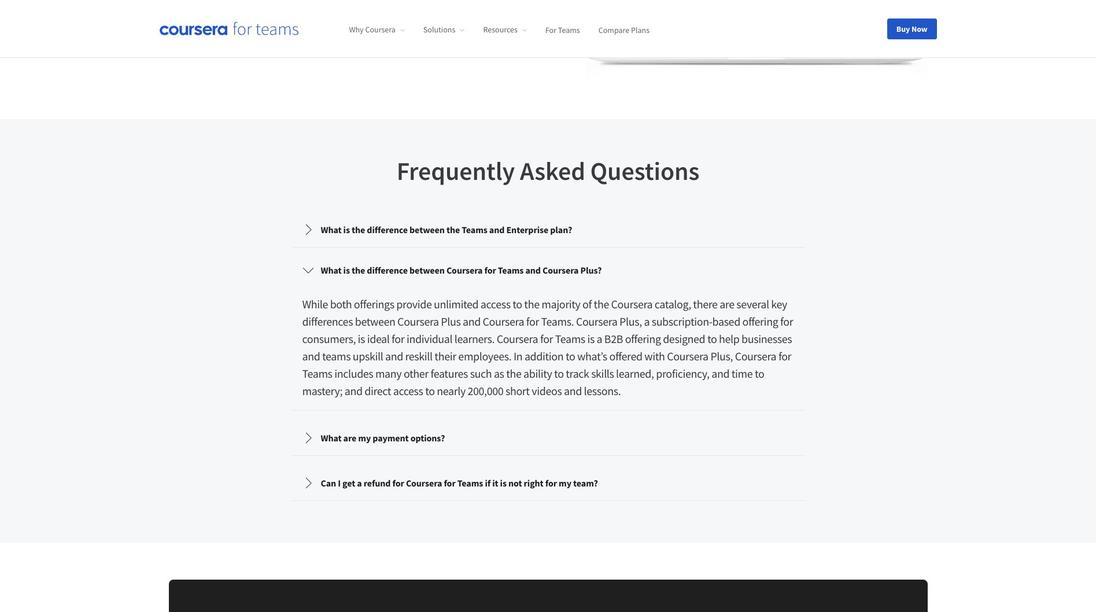 Task type: vqa. For each thing, say whether or not it's contained in the screenshot.
curated
no



Task type: describe. For each thing, give the bounding box(es) containing it.
key
[[772, 297, 788, 311]]

as
[[494, 366, 504, 380]]

resources
[[483, 24, 518, 35]]

what for what are my payment options?
[[321, 432, 342, 444]]

while
[[302, 297, 328, 311]]

1 vertical spatial access
[[393, 383, 423, 398]]

now
[[912, 23, 928, 34]]

can
[[321, 477, 336, 489]]

such
[[470, 366, 492, 380]]

compare plans
[[599, 24, 650, 35]]

frequently asked questions
[[397, 155, 700, 187]]

1 horizontal spatial a
[[597, 331, 602, 346]]

what are my payment options?
[[321, 432, 445, 444]]

asked
[[520, 155, 586, 187]]

and up the many
[[385, 349, 403, 363]]

many
[[376, 366, 402, 380]]

get
[[343, 477, 355, 489]]

teams left 'if'
[[458, 477, 483, 489]]

resources link
[[483, 24, 527, 35]]

what is the difference between the teams and enterprise plan?
[[321, 224, 572, 235]]

not
[[509, 477, 522, 489]]

offered
[[610, 349, 643, 363]]

ability
[[524, 366, 552, 380]]

coursera up unlimited
[[447, 264, 483, 276]]

includes
[[335, 366, 373, 380]]

reskill
[[405, 349, 433, 363]]

a inside dropdown button
[[357, 477, 362, 489]]

their
[[435, 349, 456, 363]]

payment
[[373, 432, 409, 444]]

to left majority
[[513, 297, 522, 311]]

buy
[[897, 23, 910, 34]]

employees.
[[459, 349, 512, 363]]

coursera up in
[[497, 331, 538, 346]]

0 horizontal spatial plus,
[[620, 314, 642, 328]]

several
[[737, 297, 769, 311]]

provide
[[397, 297, 432, 311]]

why coursera
[[349, 24, 396, 35]]

and down consumers, in the left bottom of the page
[[302, 349, 320, 363]]

coursera inside 'can i get a refund for coursera for teams if it is not right for my team?' dropdown button
[[406, 477, 442, 489]]

coursera right why
[[365, 24, 396, 35]]

teams up mastery;
[[302, 366, 332, 380]]

frequently
[[397, 155, 515, 187]]

coursera up learners. on the left of the page
[[483, 314, 524, 328]]

if
[[485, 477, 491, 489]]

200,000
[[468, 383, 504, 398]]

designed
[[663, 331, 706, 346]]

both
[[330, 297, 352, 311]]

coursera for teams image
[[159, 22, 298, 35]]

other
[[404, 366, 429, 380]]

to left nearly
[[425, 383, 435, 398]]

difference for coursera
[[367, 264, 408, 276]]

difference for the
[[367, 224, 408, 235]]

coursera down provide
[[398, 314, 439, 328]]

compare
[[599, 24, 630, 35]]

lessons.
[[584, 383, 621, 398]]

why
[[349, 24, 364, 35]]

ideal
[[367, 331, 390, 346]]

plans
[[631, 24, 650, 35]]

for teams
[[546, 24, 580, 35]]

short
[[506, 383, 530, 398]]

teams down enterprise
[[498, 264, 524, 276]]

addition
[[525, 349, 564, 363]]

proficiency,
[[656, 366, 710, 380]]

unlimited
[[434, 297, 479, 311]]

can i get a refund for coursera for teams if it is not right for my team?
[[321, 477, 598, 489]]

videos
[[532, 383, 562, 398]]

to right time
[[755, 366, 765, 380]]

catalog,
[[655, 297, 691, 311]]

what is the difference between coursera for teams and coursera plus?
[[321, 264, 602, 276]]

0 vertical spatial my
[[358, 432, 371, 444]]

with
[[645, 349, 665, 363]]

learners.
[[455, 331, 495, 346]]

of
[[583, 297, 592, 311]]

what for what is the difference between the teams and enterprise plan?
[[321, 224, 342, 235]]

for teams link
[[546, 24, 580, 35]]

enterprise
[[507, 224, 549, 235]]

skills
[[591, 366, 614, 380]]

between inside while both offerings provide unlimited access to the majority of the coursera catalog, there are several key differences between coursera plus and coursera for teams. coursera plus, a subscription-based offering for consumers, is ideal for individual learners. coursera for teams is a b2b offering designed to help businesses and teams upskill and reskill their employees. in addition to what's offered with coursera plus, coursera for teams includes many other features such as the ability to track skills learned, proficiency, and time to mastery; and direct access to nearly 200,000 short videos and lessons.
[[355, 314, 396, 328]]

time
[[732, 366, 753, 380]]

1 horizontal spatial my
[[559, 477, 572, 489]]

refund
[[364, 477, 391, 489]]

solutions link
[[423, 24, 465, 35]]



Task type: locate. For each thing, give the bounding box(es) containing it.
majority
[[542, 297, 581, 311]]

direct
[[365, 383, 391, 398]]

are inside while both offerings provide unlimited access to the majority of the coursera catalog, there are several key differences between coursera plus and coursera for teams. coursera plus, a subscription-based offering for consumers, is ideal for individual learners. coursera for teams is a b2b offering designed to help businesses and teams upskill and reskill their employees. in addition to what's offered with coursera plus, coursera for teams includes many other features such as the ability to track skills learned, proficiency, and time to mastery; and direct access to nearly 200,000 short videos and lessons.
[[720, 297, 735, 311]]

businesses
[[742, 331, 792, 346]]

i
[[338, 477, 341, 489]]

buy now button
[[888, 18, 937, 39]]

between up what is the difference between coursera for teams and coursera plus?
[[410, 224, 445, 235]]

2 vertical spatial what
[[321, 432, 342, 444]]

and
[[489, 224, 505, 235], [526, 264, 541, 276], [463, 314, 481, 328], [302, 349, 320, 363], [385, 349, 403, 363], [712, 366, 730, 380], [345, 383, 363, 398], [564, 383, 582, 398]]

options?
[[411, 432, 445, 444]]

between down the offerings
[[355, 314, 396, 328]]

and up learners. on the left of the page
[[463, 314, 481, 328]]

0 vertical spatial are
[[720, 297, 735, 311]]

1 horizontal spatial access
[[481, 297, 511, 311]]

for
[[546, 24, 557, 35]]

plus?
[[581, 264, 602, 276]]

to
[[513, 297, 522, 311], [708, 331, 717, 346], [566, 349, 575, 363], [554, 366, 564, 380], [755, 366, 765, 380], [425, 383, 435, 398]]

plus
[[441, 314, 461, 328]]

0 horizontal spatial a
[[357, 477, 362, 489]]

a left subscription-
[[644, 314, 650, 328]]

b2b
[[605, 331, 623, 346]]

access right unlimited
[[481, 297, 511, 311]]

1 horizontal spatial offering
[[743, 314, 778, 328]]

to left help
[[708, 331, 717, 346]]

2 what from the top
[[321, 264, 342, 276]]

and down enterprise
[[526, 264, 541, 276]]

0 vertical spatial between
[[410, 224, 445, 235]]

my left the payment
[[358, 432, 371, 444]]

0 horizontal spatial my
[[358, 432, 371, 444]]

and down track
[[564, 383, 582, 398]]

2 vertical spatial between
[[355, 314, 396, 328]]

0 horizontal spatial are
[[343, 432, 357, 444]]

1 vertical spatial a
[[597, 331, 602, 346]]

compare plans link
[[599, 24, 650, 35]]

coursera up b2b
[[611, 297, 653, 311]]

coursera down options?
[[406, 477, 442, 489]]

to left track
[[554, 366, 564, 380]]

what is the difference between the teams and enterprise plan? button
[[293, 213, 803, 246]]

is
[[343, 224, 350, 235], [343, 264, 350, 276], [358, 331, 365, 346], [588, 331, 595, 346], [500, 477, 507, 489]]

are up based
[[720, 297, 735, 311]]

what are my payment options? button
[[293, 422, 803, 454]]

offering
[[743, 314, 778, 328], [625, 331, 661, 346]]

what's
[[578, 349, 607, 363]]

team?
[[573, 477, 598, 489]]

1 vertical spatial what
[[321, 264, 342, 276]]

what for what is the difference between coursera for teams and coursera plus?
[[321, 264, 342, 276]]

2 difference from the top
[[367, 264, 408, 276]]

teams down the teams.
[[555, 331, 585, 346]]

a left b2b
[[597, 331, 602, 346]]

between for the
[[410, 224, 445, 235]]

1 difference from the top
[[367, 224, 408, 235]]

nearly
[[437, 383, 466, 398]]

between for coursera
[[410, 264, 445, 276]]

are inside dropdown button
[[343, 432, 357, 444]]

can i get a refund for coursera for teams if it is not right for my team? button
[[293, 467, 803, 499]]

solutions
[[423, 24, 456, 35]]

the
[[352, 224, 365, 235], [447, 224, 460, 235], [352, 264, 365, 276], [524, 297, 540, 311], [594, 297, 609, 311], [506, 366, 522, 380]]

subscription-
[[652, 314, 713, 328]]

it
[[493, 477, 499, 489]]

plan?
[[550, 224, 572, 235]]

offerings
[[354, 297, 394, 311]]

differences
[[302, 314, 353, 328]]

individual
[[407, 331, 453, 346]]

teams right for on the top of page
[[558, 24, 580, 35]]

0 horizontal spatial access
[[393, 383, 423, 398]]

why coursera link
[[349, 24, 405, 35]]

plus, up b2b
[[620, 314, 642, 328]]

right
[[524, 477, 544, 489]]

and left time
[[712, 366, 730, 380]]

plus, down help
[[711, 349, 733, 363]]

what is the difference between coursera for teams and coursera plus? button
[[293, 254, 803, 286]]

plus,
[[620, 314, 642, 328], [711, 349, 733, 363]]

features
[[431, 366, 468, 380]]

difference
[[367, 224, 408, 235], [367, 264, 408, 276]]

1 horizontal spatial are
[[720, 297, 735, 311]]

1 vertical spatial between
[[410, 264, 445, 276]]

questions
[[591, 155, 700, 187]]

1 vertical spatial plus,
[[711, 349, 733, 363]]

a right the get
[[357, 477, 362, 489]]

while both offerings provide unlimited access to the majority of the coursera catalog, there are several key differences between coursera plus and coursera for teams. coursera plus, a subscription-based offering for consumers, is ideal for individual learners. coursera for teams is a b2b offering designed to help businesses and teams upskill and reskill their employees. in addition to what's offered with coursera plus, coursera for teams includes many other features such as the ability to track skills learned, proficiency, and time to mastery; and direct access to nearly 200,000 short videos and lessons.
[[302, 297, 793, 398]]

coursera down designed
[[667, 349, 709, 363]]

teams.
[[541, 314, 574, 328]]

in
[[514, 349, 523, 363]]

3 what from the top
[[321, 432, 342, 444]]

2 horizontal spatial a
[[644, 314, 650, 328]]

teams up what is the difference between coursera for teams and coursera plus?
[[462, 224, 488, 235]]

consumers,
[[302, 331, 356, 346]]

track
[[566, 366, 589, 380]]

teams
[[322, 349, 351, 363]]

0 vertical spatial what
[[321, 224, 342, 235]]

learned,
[[616, 366, 654, 380]]

0 vertical spatial plus,
[[620, 314, 642, 328]]

upskill
[[353, 349, 383, 363]]

help
[[719, 331, 740, 346]]

a
[[644, 314, 650, 328], [597, 331, 602, 346], [357, 477, 362, 489]]

and down includes
[[345, 383, 363, 398]]

to up track
[[566, 349, 575, 363]]

access down other
[[393, 383, 423, 398]]

mastery;
[[302, 383, 343, 398]]

1 horizontal spatial plus,
[[711, 349, 733, 363]]

offering up businesses
[[743, 314, 778, 328]]

0 vertical spatial a
[[644, 314, 650, 328]]

buy now
[[897, 23, 928, 34]]

1 vertical spatial are
[[343, 432, 357, 444]]

coursera down 'of'
[[576, 314, 618, 328]]

2 vertical spatial a
[[357, 477, 362, 489]]

coursera down businesses
[[735, 349, 777, 363]]

0 vertical spatial difference
[[367, 224, 408, 235]]

1 what from the top
[[321, 224, 342, 235]]

coursera left plus?
[[543, 264, 579, 276]]

between up provide
[[410, 264, 445, 276]]

coursera
[[365, 24, 396, 35], [447, 264, 483, 276], [543, 264, 579, 276], [611, 297, 653, 311], [398, 314, 439, 328], [483, 314, 524, 328], [576, 314, 618, 328], [497, 331, 538, 346], [667, 349, 709, 363], [735, 349, 777, 363], [406, 477, 442, 489]]

1 vertical spatial offering
[[625, 331, 661, 346]]

there
[[693, 297, 718, 311]]

my left team?
[[559, 477, 572, 489]]

0 horizontal spatial offering
[[625, 331, 661, 346]]

for
[[485, 264, 496, 276], [526, 314, 539, 328], [781, 314, 793, 328], [392, 331, 405, 346], [540, 331, 553, 346], [779, 349, 792, 363], [393, 477, 404, 489], [444, 477, 456, 489], [546, 477, 557, 489]]

offering up the with
[[625, 331, 661, 346]]

0 vertical spatial offering
[[743, 314, 778, 328]]

1 vertical spatial difference
[[367, 264, 408, 276]]

based
[[713, 314, 741, 328]]

are left the payment
[[343, 432, 357, 444]]

teams
[[558, 24, 580, 35], [462, 224, 488, 235], [498, 264, 524, 276], [555, 331, 585, 346], [302, 366, 332, 380], [458, 477, 483, 489]]

between
[[410, 224, 445, 235], [410, 264, 445, 276], [355, 314, 396, 328]]

access
[[481, 297, 511, 311], [393, 383, 423, 398]]

1 vertical spatial my
[[559, 477, 572, 489]]

0 vertical spatial access
[[481, 297, 511, 311]]

my
[[358, 432, 371, 444], [559, 477, 572, 489]]

and left enterprise
[[489, 224, 505, 235]]



